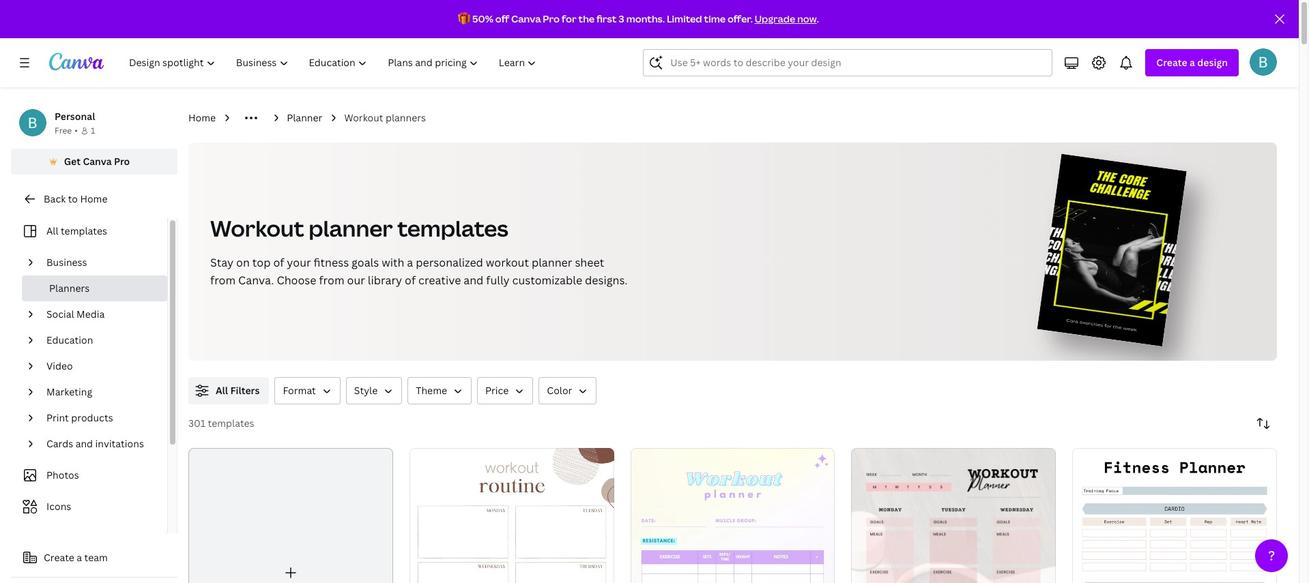 Task type: vqa. For each thing, say whether or not it's contained in the screenshot.
SOCIAL MEDIA at the bottom left of page
yes



Task type: describe. For each thing, give the bounding box(es) containing it.
print products link
[[41, 406, 159, 432]]

on
[[236, 255, 250, 270]]

icons
[[46, 500, 71, 513]]

create a team
[[44, 552, 108, 565]]

workout planners
[[344, 111, 426, 124]]

team
[[84, 552, 108, 565]]

•
[[75, 125, 78, 137]]

create a team button
[[11, 545, 178, 572]]

top level navigation element
[[120, 49, 549, 76]]

0 horizontal spatial of
[[273, 255, 284, 270]]

social media link
[[41, 302, 159, 328]]

upgrade
[[755, 12, 796, 25]]

the
[[579, 12, 595, 25]]

get canva pro
[[64, 155, 130, 168]]

marketing
[[46, 386, 92, 399]]

theme button
[[408, 378, 472, 405]]

all for all templates
[[46, 225, 58, 238]]

design
[[1198, 56, 1228, 69]]

301 templates
[[188, 417, 254, 430]]

0 horizontal spatial planner
[[309, 214, 393, 243]]

print
[[46, 412, 69, 425]]

Sort by button
[[1250, 410, 1278, 438]]

fitness
[[314, 255, 349, 270]]

a inside stay on top of your fitness goals with a personalized workout planner sheet from canva. choose from our library of creative and fully customizable designs.
[[407, 255, 413, 270]]

for
[[562, 12, 577, 25]]

create a design
[[1157, 56, 1228, 69]]

back to home link
[[11, 186, 178, 213]]

pro inside get canva pro button
[[114, 155, 130, 168]]

canva inside get canva pro button
[[83, 155, 112, 168]]

.
[[817, 12, 819, 25]]

style button
[[346, 378, 402, 405]]

color
[[547, 384, 572, 397]]

templates for 301 templates
[[208, 417, 254, 430]]

off
[[496, 12, 509, 25]]

create a design button
[[1146, 49, 1239, 76]]

social media
[[46, 308, 105, 321]]

color button
[[539, 378, 597, 405]]

planners
[[49, 282, 90, 295]]

stay on top of your fitness goals with a personalized workout planner sheet from canva. choose from our library of creative and fully customizable designs.
[[210, 255, 628, 288]]

stay
[[210, 255, 234, 270]]

and inside stay on top of your fitness goals with a personalized workout planner sheet from canva. choose from our library of creative and fully customizable designs.
[[464, 273, 484, 288]]

templates for all templates
[[61, 225, 107, 238]]

offer.
[[728, 12, 753, 25]]

workout
[[486, 255, 529, 270]]

media
[[77, 308, 105, 321]]

designs.
[[585, 273, 628, 288]]

goals
[[352, 255, 379, 270]]

a for design
[[1190, 56, 1196, 69]]

format
[[283, 384, 316, 397]]

1 horizontal spatial of
[[405, 273, 416, 288]]

our
[[347, 273, 365, 288]]

create for create a team
[[44, 552, 74, 565]]

free •
[[55, 125, 78, 137]]

50%
[[472, 12, 494, 25]]

sheet
[[575, 255, 604, 270]]

1 from from the left
[[210, 273, 236, 288]]

2 from from the left
[[319, 273, 345, 288]]

video link
[[41, 354, 159, 380]]

upgrade now button
[[755, 12, 817, 25]]

photos link
[[19, 463, 159, 489]]

all templates link
[[19, 218, 159, 244]]

Search search field
[[671, 50, 1044, 76]]

create for create a design
[[1157, 56, 1188, 69]]

personal
[[55, 110, 95, 123]]

cards and invitations
[[46, 438, 144, 451]]

workout for workout planners
[[344, 111, 383, 124]]

your
[[287, 255, 311, 270]]

months.
[[627, 12, 665, 25]]

style
[[354, 384, 378, 397]]

time
[[704, 12, 726, 25]]

creative
[[419, 273, 461, 288]]

education
[[46, 334, 93, 347]]

photos
[[46, 469, 79, 482]]



Task type: locate. For each thing, give the bounding box(es) containing it.
1 vertical spatial and
[[76, 438, 93, 451]]

1 vertical spatial home
[[80, 193, 108, 206]]

with
[[382, 255, 405, 270]]

planner
[[309, 214, 393, 243], [532, 255, 573, 270]]

get canva pro button
[[11, 149, 178, 175]]

0 horizontal spatial home
[[80, 193, 108, 206]]

to
[[68, 193, 78, 206]]

workout planner templates image
[[986, 143, 1278, 361], [1038, 154, 1187, 347]]

and
[[464, 273, 484, 288], [76, 438, 93, 451]]

back to home
[[44, 193, 108, 206]]

0 horizontal spatial and
[[76, 438, 93, 451]]

1 horizontal spatial canva
[[511, 12, 541, 25]]

a for team
[[77, 552, 82, 565]]

first
[[597, 12, 617, 25]]

a inside button
[[77, 552, 82, 565]]

0 horizontal spatial a
[[77, 552, 82, 565]]

canva
[[511, 12, 541, 25], [83, 155, 112, 168]]

theme
[[416, 384, 447, 397]]

1 vertical spatial of
[[405, 273, 416, 288]]

1 vertical spatial canva
[[83, 155, 112, 168]]

0 horizontal spatial all
[[46, 225, 58, 238]]

marketing link
[[41, 380, 159, 406]]

1 horizontal spatial workout
[[344, 111, 383, 124]]

all inside button
[[216, 384, 228, 397]]

1 vertical spatial pro
[[114, 155, 130, 168]]

create left team
[[44, 552, 74, 565]]

0 vertical spatial of
[[273, 255, 284, 270]]

planner inside stay on top of your fitness goals with a personalized workout planner sheet from canva. choose from our library of creative and fully customizable designs.
[[532, 255, 573, 270]]

1 vertical spatial all
[[216, 384, 228, 397]]

home link
[[188, 111, 216, 126]]

create left design at top
[[1157, 56, 1188, 69]]

0 vertical spatial planner
[[309, 214, 393, 243]]

modern fitness planner sheet image
[[1073, 449, 1278, 584]]

2 vertical spatial a
[[77, 552, 82, 565]]

of right library
[[405, 273, 416, 288]]

choose
[[277, 273, 316, 288]]

0 horizontal spatial workout
[[210, 214, 304, 243]]

and right cards
[[76, 438, 93, 451]]

personalized
[[416, 255, 483, 270]]

limited
[[667, 12, 702, 25]]

a left team
[[77, 552, 82, 565]]

templates down back to home
[[61, 225, 107, 238]]

0 horizontal spatial create
[[44, 552, 74, 565]]

🎁
[[458, 12, 471, 25]]

all down back at the left top
[[46, 225, 58, 238]]

workout up top
[[210, 214, 304, 243]]

0 vertical spatial canva
[[511, 12, 541, 25]]

pro left the for
[[543, 12, 560, 25]]

create inside button
[[44, 552, 74, 565]]

templates up personalized
[[397, 214, 509, 243]]

customizable
[[513, 273, 583, 288]]

workout
[[344, 111, 383, 124], [210, 214, 304, 243]]

1 horizontal spatial pro
[[543, 12, 560, 25]]

templates inside all templates link
[[61, 225, 107, 238]]

social
[[46, 308, 74, 321]]

3
[[619, 12, 625, 25]]

all filters
[[216, 384, 260, 397]]

planner
[[287, 111, 323, 124]]

top
[[253, 255, 271, 270]]

planner up customizable
[[532, 255, 573, 270]]

back
[[44, 193, 66, 206]]

from
[[210, 273, 236, 288], [319, 273, 345, 288]]

0 horizontal spatial canva
[[83, 155, 112, 168]]

pastel modern feminine fitness workout daily log planner image
[[631, 449, 835, 584]]

1
[[91, 125, 95, 137]]

all
[[46, 225, 58, 238], [216, 384, 228, 397]]

a left design at top
[[1190, 56, 1196, 69]]

1 horizontal spatial a
[[407, 255, 413, 270]]

invitations
[[95, 438, 144, 451]]

0 vertical spatial all
[[46, 225, 58, 238]]

0 vertical spatial create
[[1157, 56, 1188, 69]]

all left filters
[[216, 384, 228, 397]]

education link
[[41, 328, 159, 354]]

workout planner templates
[[210, 214, 509, 243]]

pro up back to home link
[[114, 155, 130, 168]]

planner up goals
[[309, 214, 393, 243]]

brad klo image
[[1250, 48, 1278, 76]]

0 horizontal spatial from
[[210, 273, 236, 288]]

a right with
[[407, 255, 413, 270]]

cards and invitations link
[[41, 432, 159, 457]]

1 horizontal spatial all
[[216, 384, 228, 397]]

home inside back to home link
[[80, 193, 108, 206]]

and left the fully
[[464, 273, 484, 288]]

all filters button
[[188, 378, 269, 405]]

1 vertical spatial create
[[44, 552, 74, 565]]

301
[[188, 417, 206, 430]]

price
[[486, 384, 509, 397]]

get
[[64, 155, 81, 168]]

2 horizontal spatial templates
[[397, 214, 509, 243]]

1 vertical spatial planner
[[532, 255, 573, 270]]

from down stay in the top of the page
[[210, 273, 236, 288]]

library
[[368, 273, 402, 288]]

format button
[[275, 378, 341, 405]]

1 horizontal spatial templates
[[208, 417, 254, 430]]

1 horizontal spatial from
[[319, 273, 345, 288]]

free
[[55, 125, 72, 137]]

0 vertical spatial pro
[[543, 12, 560, 25]]

now
[[798, 12, 817, 25]]

icons link
[[19, 494, 159, 520]]

cards
[[46, 438, 73, 451]]

0 horizontal spatial pro
[[114, 155, 130, 168]]

of
[[273, 255, 284, 270], [405, 273, 416, 288]]

0 vertical spatial workout
[[344, 111, 383, 124]]

canva right get
[[83, 155, 112, 168]]

fully
[[486, 273, 510, 288]]

business
[[46, 256, 87, 269]]

home
[[188, 111, 216, 124], [80, 193, 108, 206]]

2 horizontal spatial a
[[1190, 56, 1196, 69]]

workout left planners
[[344, 111, 383, 124]]

templates down all filters button
[[208, 417, 254, 430]]

weekly workout routine planner image
[[410, 449, 614, 584]]

planner link
[[287, 111, 323, 126]]

templates
[[397, 214, 509, 243], [61, 225, 107, 238], [208, 417, 254, 430]]

🎁 50% off canva pro for the first 3 months. limited time offer. upgrade now .
[[458, 12, 819, 25]]

a
[[1190, 56, 1196, 69], [407, 255, 413, 270], [77, 552, 82, 565]]

0 vertical spatial and
[[464, 273, 484, 288]]

1 horizontal spatial planner
[[532, 255, 573, 270]]

0 vertical spatial home
[[188, 111, 216, 124]]

create inside dropdown button
[[1157, 56, 1188, 69]]

workout for workout planner templates
[[210, 214, 304, 243]]

planners
[[386, 111, 426, 124]]

print products
[[46, 412, 113, 425]]

canva.
[[238, 273, 274, 288]]

products
[[71, 412, 113, 425]]

pink simple photo workout planner image
[[852, 449, 1056, 584]]

business link
[[41, 250, 159, 276]]

None search field
[[643, 49, 1053, 76]]

1 vertical spatial a
[[407, 255, 413, 270]]

filters
[[230, 384, 260, 397]]

all templates
[[46, 225, 107, 238]]

a inside dropdown button
[[1190, 56, 1196, 69]]

canva right "off"
[[511, 12, 541, 25]]

video
[[46, 360, 73, 373]]

1 horizontal spatial and
[[464, 273, 484, 288]]

of right top
[[273, 255, 284, 270]]

0 vertical spatial a
[[1190, 56, 1196, 69]]

1 horizontal spatial create
[[1157, 56, 1188, 69]]

from down fitness
[[319, 273, 345, 288]]

1 horizontal spatial home
[[188, 111, 216, 124]]

create
[[1157, 56, 1188, 69], [44, 552, 74, 565]]

price button
[[477, 378, 534, 405]]

all for all filters
[[216, 384, 228, 397]]

1 vertical spatial workout
[[210, 214, 304, 243]]

0 horizontal spatial templates
[[61, 225, 107, 238]]



